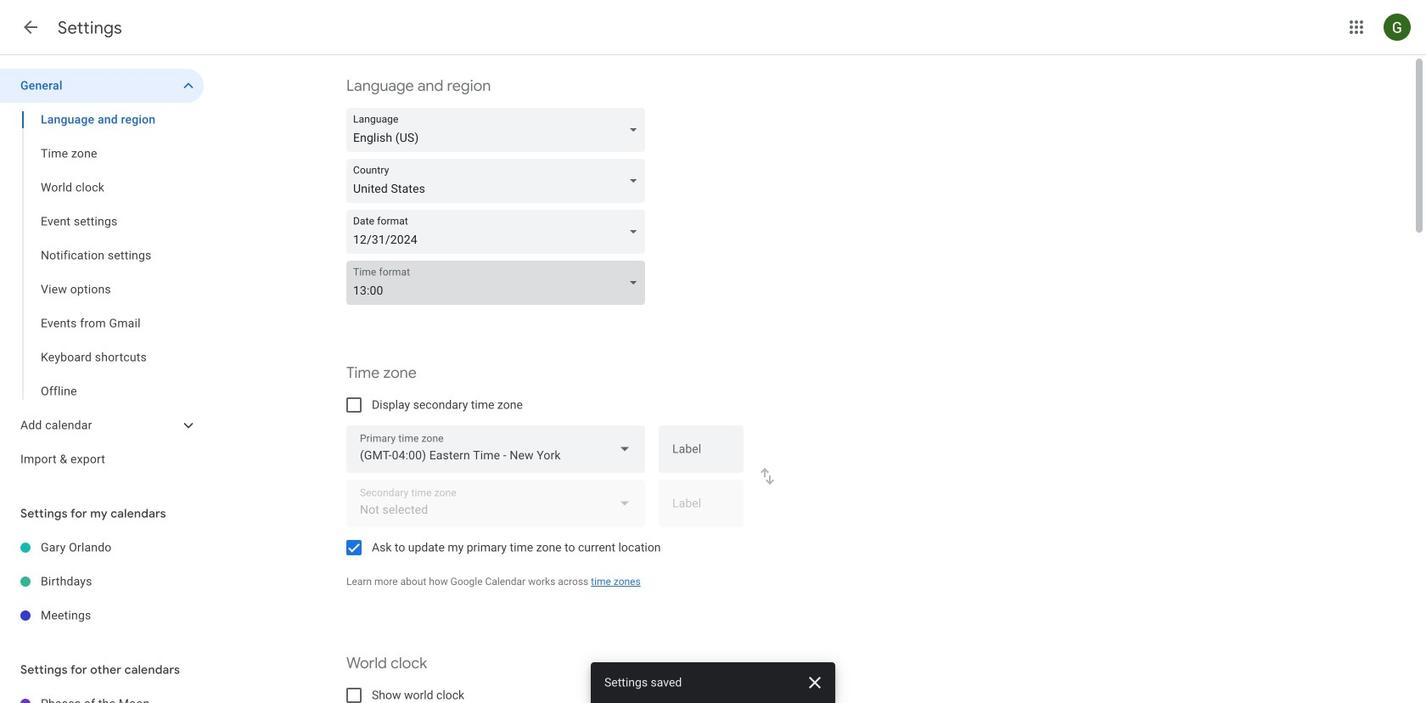 Task type: describe. For each thing, give the bounding box(es) containing it.
birthdays tree item
[[0, 565, 204, 599]]

1 tree from the top
[[0, 69, 204, 476]]

2 tree from the top
[[0, 531, 204, 633]]

general tree item
[[0, 69, 204, 103]]

meetings tree item
[[0, 599, 204, 633]]

Label for secondary time zone. text field
[[673, 498, 730, 522]]

Label for primary time zone. text field
[[673, 443, 730, 467]]



Task type: vqa. For each thing, say whether or not it's contained in the screenshot.
"BOB BUILDER" tree item at the left
no



Task type: locate. For each thing, give the bounding box(es) containing it.
tree
[[0, 69, 204, 476], [0, 531, 204, 633]]

gary orlando tree item
[[0, 531, 204, 565]]

0 vertical spatial tree
[[0, 69, 204, 476]]

1 vertical spatial tree
[[0, 531, 204, 633]]

go back image
[[20, 17, 41, 37]]

phases of the moon tree item
[[0, 687, 204, 703]]

swap time zones image
[[757, 466, 778, 487]]

heading
[[58, 17, 122, 39]]

None field
[[346, 108, 652, 152], [346, 159, 652, 203], [346, 210, 652, 254], [346, 261, 652, 305], [346, 425, 645, 473], [346, 108, 652, 152], [346, 159, 652, 203], [346, 210, 652, 254], [346, 261, 652, 305], [346, 425, 645, 473]]

group
[[0, 103, 204, 408]]



